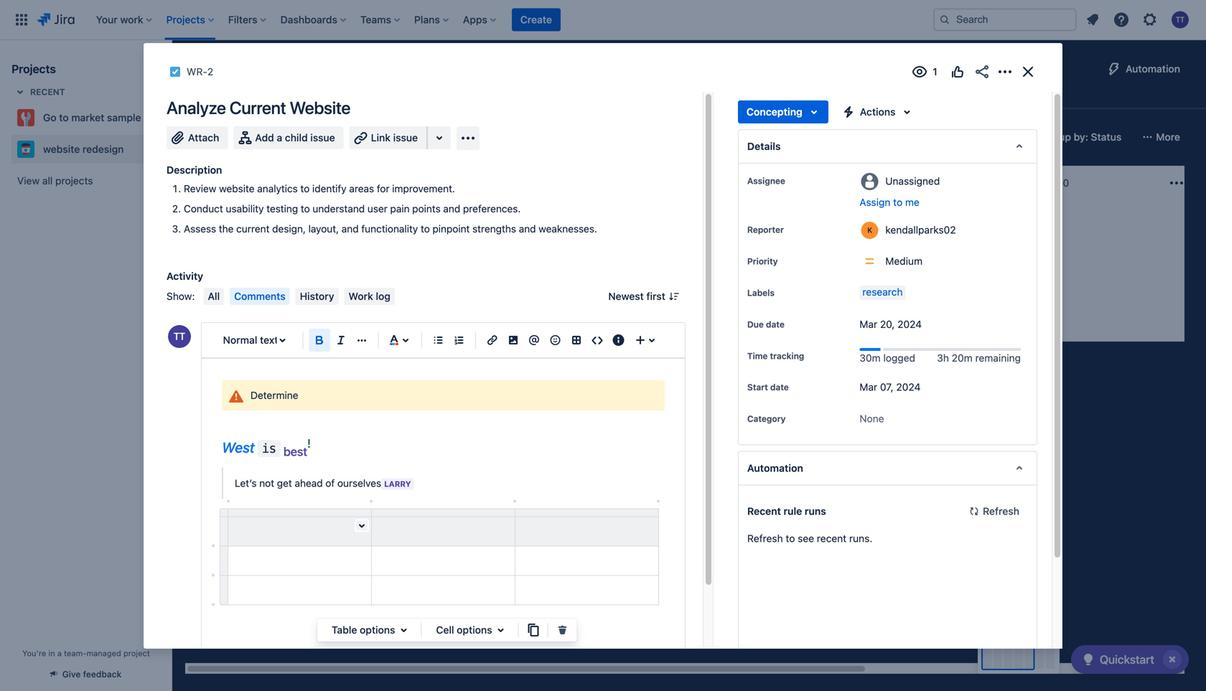 Task type: vqa. For each thing, say whether or not it's contained in the screenshot.
All button
yes



Task type: locate. For each thing, give the bounding box(es) containing it.
1 vertical spatial current
[[647, 215, 682, 227]]

and
[[443, 203, 460, 215], [342, 223, 359, 235], [519, 223, 536, 235]]

mar for mar 07, 2024
[[860, 381, 878, 393]]

search image
[[939, 14, 951, 25]]

ahead
[[295, 478, 323, 490]]

mar
[[860, 319, 878, 330], [860, 381, 878, 393]]

0 vertical spatial mar
[[860, 319, 878, 330]]

to right go
[[59, 112, 69, 124]]

0 vertical spatial wr-2
[[187, 66, 213, 78]]

collapse recent projects image
[[11, 83, 29, 101]]

automation right the automation icon on the right
[[1126, 63, 1181, 75]]

history button
[[296, 288, 339, 305]]

0 vertical spatial 2
[[207, 66, 213, 78]]

to inside button
[[894, 196, 903, 208]]

to
[[414, 178, 426, 188]]

task image
[[608, 282, 619, 293]]

1 horizontal spatial current
[[647, 215, 682, 227]]

testing down points on the left top of the page
[[424, 215, 456, 227]]

copy image
[[525, 622, 542, 639]]

0 vertical spatial current
[[230, 98, 286, 118]]

wr-2 right task icon
[[187, 66, 213, 78]]

0 vertical spatial 2024
[[898, 319, 922, 330]]

link image
[[484, 332, 501, 349]]

primary element
[[9, 0, 922, 40]]

medium
[[886, 255, 923, 267]]

1 horizontal spatial options
[[457, 624, 492, 636]]

details
[[748, 140, 781, 152]]

0 horizontal spatial expand dropdown menu image
[[395, 622, 413, 639]]

history
[[300, 290, 334, 302]]

1 vertical spatial testing
[[424, 215, 456, 227]]

copy link to issue image
[[211, 65, 222, 77]]

a right add at the top left of the page
[[277, 132, 282, 144]]

3h
[[937, 352, 949, 364]]

project
[[123, 649, 150, 659]]

mar left "07,"
[[860, 381, 878, 393]]

30m logged
[[860, 352, 916, 364]]

0 horizontal spatial 2
[[207, 66, 213, 78]]

20,
[[880, 319, 895, 330]]

actions
[[860, 106, 896, 118]]

attach button
[[167, 126, 228, 149]]

1 horizontal spatial and
[[443, 203, 460, 215]]

0 vertical spatial a
[[277, 132, 282, 144]]

Search field
[[934, 8, 1077, 31]]

0 horizontal spatial analyze
[[167, 98, 226, 118]]

recent
[[30, 87, 65, 97]]

create inside primary element
[[521, 14, 552, 25]]

analyze right weaknesses.
[[608, 215, 644, 227]]

and down "conduct usability testing to understand user pain points and preferences."
[[342, 223, 359, 235]]

0 horizontal spatial wr-2 link
[[187, 63, 213, 80]]

a
[[277, 132, 282, 144], [57, 649, 62, 659]]

to left identify
[[300, 183, 310, 195]]

add a child issue button
[[234, 126, 344, 149]]

wr-2 inside analyze current website dialog
[[187, 66, 213, 78]]

first
[[647, 290, 666, 302]]

redesign
[[83, 143, 124, 155]]

assess
[[184, 223, 216, 235]]

0 horizontal spatial wr-2
[[187, 66, 213, 78]]

view all projects
[[17, 175, 93, 187]]

wr-2 right task image
[[625, 282, 649, 292]]

2 right task image
[[643, 282, 649, 292]]

0 horizontal spatial testing
[[267, 203, 298, 215]]

1 vertical spatial website
[[685, 215, 722, 227]]

vote options: no one has voted for this issue yet. image
[[949, 63, 967, 80]]

options right cell
[[457, 624, 492, 636]]

and right strengths
[[519, 223, 536, 235]]

link issue
[[371, 132, 418, 144]]

activity
[[167, 270, 203, 282]]

website left reporter
[[685, 215, 722, 227]]

analyze up attach button
[[167, 98, 226, 118]]

assignee
[[748, 176, 786, 186]]

0 horizontal spatial wr-
[[187, 66, 207, 78]]

1 horizontal spatial automation
[[1126, 63, 1181, 75]]

1 vertical spatial wr-2
[[625, 282, 649, 292]]

1 vertical spatial 2024
[[897, 381, 921, 393]]

1 horizontal spatial analyze
[[608, 215, 644, 227]]

0 vertical spatial analyze current website
[[167, 98, 351, 118]]

add app image
[[460, 130, 477, 147]]

wr-2 link right task icon
[[187, 63, 213, 80]]

issue right link
[[393, 132, 418, 144]]

tab list
[[181, 83, 959, 109]]

1 horizontal spatial issue
[[393, 132, 418, 144]]

and up pinpoint
[[443, 203, 460, 215]]

let's not get ahead of ourselves larry
[[235, 478, 411, 490]]

cell
[[436, 624, 454, 636]]

website inside dialog
[[219, 183, 255, 195]]

create button for prototyping
[[801, 316, 988, 339]]

2 options from the left
[[457, 624, 492, 636]]

reports
[[735, 90, 772, 102]]

normal
[[223, 334, 257, 346]]

wr- left copy link to issue image at the top
[[187, 66, 207, 78]]

wr-2 link right task image
[[625, 281, 649, 293]]

automation button
[[1100, 57, 1189, 80]]

1 right the do
[[446, 177, 450, 189]]

date for start date
[[770, 382, 789, 392]]

more formatting image
[[353, 332, 371, 349]]

0 horizontal spatial analyze current website
[[167, 98, 351, 118]]

issue right child
[[311, 132, 335, 144]]

preferences.
[[463, 203, 521, 215]]

2 horizontal spatial 1
[[856, 177, 861, 189]]

1 horizontal spatial wr-
[[625, 282, 643, 292]]

1 vertical spatial website
[[219, 183, 255, 195]]

0 vertical spatial analyze
[[167, 98, 226, 118]]

0 horizontal spatial current
[[230, 98, 286, 118]]

2 1 from the left
[[446, 177, 450, 189]]

1 horizontal spatial a
[[277, 132, 282, 144]]

0 horizontal spatial website
[[290, 98, 351, 118]]

mention image
[[526, 332, 543, 349]]

1 vertical spatial wr-
[[625, 282, 643, 292]]

2024 right "07,"
[[897, 381, 921, 393]]

1 vertical spatial mar
[[860, 381, 878, 393]]

options inside 'dropdown button'
[[360, 624, 395, 636]]

1 horizontal spatial analyze current website
[[608, 215, 722, 227]]

website up usability
[[219, 183, 255, 195]]

a right in
[[57, 649, 62, 659]]

give
[[62, 670, 81, 680]]

20m
[[952, 352, 973, 364]]

areas
[[349, 183, 374, 195]]

mar left 20,
[[860, 319, 878, 330]]

dismiss quickstart image
[[1161, 649, 1184, 671]]

view
[[17, 175, 40, 187]]

date right start
[[770, 382, 789, 392]]

reporter
[[748, 225, 784, 235]]

analyze current website dialog
[[144, 43, 1063, 692]]

all
[[208, 290, 220, 302]]

is
[[262, 442, 277, 456]]

wr- right task image
[[625, 282, 643, 292]]

time
[[748, 351, 768, 361]]

jira image
[[37, 11, 75, 28], [37, 11, 75, 28]]

0 horizontal spatial options
[[360, 624, 395, 636]]

date for due date
[[766, 320, 785, 330]]

menu bar
[[201, 288, 398, 305]]

points
[[412, 203, 441, 215]]

issues
[[687, 90, 718, 102]]

expand dropdown menu image left copy icon
[[492, 622, 510, 639]]

1 horizontal spatial testing
[[424, 215, 456, 227]]

work
[[349, 290, 373, 302]]

to down review website analytics to identify areas for improvement. at left
[[301, 203, 310, 215]]

goals
[[234, 215, 259, 227]]

1 horizontal spatial 2
[[643, 282, 649, 292]]

options right table
[[360, 624, 395, 636]]

0 horizontal spatial automation
[[748, 462, 804, 474]]

a inside button
[[277, 132, 282, 144]]

create banner
[[0, 0, 1207, 40]]

to
[[59, 112, 69, 124], [300, 183, 310, 195], [894, 196, 903, 208], [301, 203, 310, 215], [421, 223, 430, 235]]

remove image
[[554, 622, 571, 639]]

1 right complete
[[262, 177, 267, 189]]

feedback
[[83, 670, 122, 680]]

1 mar from the top
[[860, 319, 878, 330]]

complete
[[212, 178, 257, 188]]

wr-
[[187, 66, 207, 78], [625, 282, 643, 292]]

2 inside analyze current website dialog
[[207, 66, 213, 78]]

0 horizontal spatial website
[[43, 143, 80, 155]]

1 up assign
[[856, 177, 861, 189]]

1 vertical spatial 2
[[643, 282, 649, 292]]

italic ⌘i image
[[332, 332, 350, 349]]

wr-2 for the rightmost wr-2 link
[[625, 282, 649, 292]]

to left the me
[[894, 196, 903, 208]]

1 vertical spatial analyze
[[608, 215, 644, 227]]

1 vertical spatial a
[[57, 649, 62, 659]]

1 horizontal spatial 1
[[446, 177, 450, 189]]

0 vertical spatial date
[[766, 320, 785, 330]]

1 horizontal spatial expand dropdown menu image
[[492, 622, 510, 639]]

1 vertical spatial wr-2 link
[[625, 281, 649, 293]]

0 vertical spatial automation
[[1126, 63, 1181, 75]]

automation down category
[[748, 462, 804, 474]]

managed
[[87, 649, 121, 659]]

user
[[368, 203, 388, 215]]

design,
[[272, 223, 306, 235]]

0 vertical spatial wr-
[[187, 66, 207, 78]]

task image
[[169, 66, 181, 78]]

due
[[748, 320, 764, 330]]

bold ⌘b image
[[311, 332, 328, 349]]

1 options from the left
[[360, 624, 395, 636]]

1 vertical spatial automation
[[748, 462, 804, 474]]

2024 right 20,
[[898, 319, 922, 330]]

show subtasks image
[[845, 282, 863, 299]]

0 horizontal spatial issue
[[311, 132, 335, 144]]

date
[[766, 320, 785, 330], [770, 382, 789, 392]]

get
[[277, 478, 292, 490]]

expand dropdown menu image
[[395, 622, 413, 639], [492, 622, 510, 639]]

wr- inside analyze current website dialog
[[187, 66, 207, 78]]

2 mar from the top
[[860, 381, 878, 393]]

review website analytics to identify areas for improvement.
[[184, 183, 455, 195]]

date right due
[[766, 320, 785, 330]]

options inside popup button
[[457, 624, 492, 636]]

2024 for mar 20, 2024
[[898, 319, 922, 330]]

add
[[255, 132, 274, 144]]

wr- for wr-2 link to the top
[[187, 66, 207, 78]]

2 up summary
[[207, 66, 213, 78]]

1 vertical spatial analyze current website
[[608, 215, 722, 227]]

assign to me button
[[860, 195, 1023, 210]]

cell options button
[[428, 622, 512, 639]]

2 expand dropdown menu image from the left
[[492, 622, 510, 639]]

assign
[[860, 196, 891, 208]]

menu bar containing all
[[201, 288, 398, 305]]

1 expand dropdown menu image from the left
[[395, 622, 413, 639]]

normal text
[[223, 334, 278, 346]]

expand dropdown menu image left cell
[[395, 622, 413, 639]]

0 vertical spatial website
[[290, 98, 351, 118]]

newest
[[608, 290, 644, 302]]

0 horizontal spatial 1
[[262, 177, 267, 189]]

table options
[[332, 624, 395, 636]]

options for cell options
[[457, 624, 492, 636]]

add a child issue
[[255, 132, 335, 144]]

1 horizontal spatial website
[[685, 215, 722, 227]]

1 vertical spatial date
[[770, 382, 789, 392]]

website up child
[[290, 98, 351, 118]]

code snippet image
[[589, 332, 606, 349]]

west
[[222, 439, 255, 456]]

comments button
[[230, 288, 290, 305]]

tracking
[[770, 351, 805, 361]]

testing down analytics
[[267, 203, 298, 215]]

testing
[[1022, 178, 1058, 188]]

website redesign link
[[11, 135, 155, 164]]

layout,
[[308, 223, 339, 235]]

1 horizontal spatial wr-2
[[625, 282, 649, 292]]

create button
[[512, 8, 561, 31], [1004, 206, 1191, 229], [194, 272, 381, 295], [599, 310, 786, 333], [801, 316, 988, 339]]

1 horizontal spatial website
[[219, 183, 255, 195]]

0 horizontal spatial a
[[57, 649, 62, 659]]

0 vertical spatial testing
[[267, 203, 298, 215]]

website up the view all projects
[[43, 143, 80, 155]]

analyze current website
[[167, 98, 351, 118], [608, 215, 722, 227]]

analyze current website inside analyze current website dialog
[[167, 98, 351, 118]]



Task type: describe. For each thing, give the bounding box(es) containing it.
assess the current design, layout, and functionality to pinpoint strengths and weaknesses.
[[184, 223, 597, 235]]

description
[[167, 164, 222, 176]]

quickstart button
[[1071, 646, 1189, 674]]

0
[[1063, 177, 1070, 189]]

0 vertical spatial website
[[43, 143, 80, 155]]

2 horizontal spatial and
[[519, 223, 536, 235]]

Comment - Main content area, start typing to enter text. text field
[[214, 381, 666, 635]]

give feedback button
[[42, 663, 130, 686]]

go to market sample
[[43, 112, 141, 124]]

west is best !
[[222, 437, 311, 459]]

automation image
[[1106, 60, 1123, 78]]

category
[[748, 414, 786, 424]]

define
[[203, 215, 232, 227]]

concepting button
[[738, 101, 829, 124]]

1 1 from the left
[[262, 177, 267, 189]]

automation element
[[738, 451, 1038, 486]]

projects
[[11, 62, 56, 76]]

testing inside analyze current website dialog
[[267, 203, 298, 215]]

create button inside primary element
[[512, 8, 561, 31]]

strengths
[[473, 223, 516, 235]]

0 vertical spatial wr-2 link
[[187, 63, 213, 80]]

expand dropdown menu image for cell options
[[492, 622, 510, 639]]

functionality
[[361, 223, 418, 235]]

link
[[371, 132, 391, 144]]

Search board text field
[[191, 127, 300, 147]]

menu bar inside analyze current website dialog
[[201, 288, 398, 305]]

newest first button
[[600, 288, 686, 305]]

link web pages and more image
[[431, 129, 448, 147]]

!
[[307, 437, 311, 451]]

30m
[[860, 352, 881, 364]]

emoji image
[[547, 332, 564, 349]]

table
[[332, 624, 357, 636]]

create button for testing
[[1004, 206, 1191, 229]]

let's
[[235, 478, 257, 490]]

3 1 from the left
[[856, 177, 861, 189]]

panel warning image
[[228, 388, 245, 406]]

bullet list ⌘⇧8 image
[[430, 332, 447, 349]]

all button
[[204, 288, 224, 305]]

for
[[377, 183, 390, 195]]

details element
[[738, 129, 1038, 164]]

sample
[[107, 112, 141, 124]]

mar 07, 2024
[[860, 381, 921, 393]]

usability
[[226, 203, 264, 215]]

all
[[42, 175, 53, 187]]

add image, video, or file image
[[505, 332, 522, 349]]

summary link
[[190, 83, 240, 109]]

info panel image
[[610, 332, 627, 349]]

board
[[255, 90, 283, 102]]

numbered list ⌘⇧7 image
[[451, 332, 468, 349]]

table image
[[568, 332, 585, 349]]

actions image
[[997, 63, 1014, 80]]

ourselves
[[337, 478, 381, 490]]

options for table options
[[360, 624, 395, 636]]

summary
[[192, 90, 238, 102]]

wr- for the rightmost wr-2 link
[[625, 282, 643, 292]]

testing 0
[[1022, 177, 1070, 189]]

analyze inside analyze current website dialog
[[167, 98, 226, 118]]

in
[[48, 649, 55, 659]]

research link
[[860, 286, 906, 300]]

a/b testing
[[405, 215, 456, 227]]

add people image
[[369, 129, 386, 146]]

conduct
[[184, 203, 223, 215]]

pinpoint
[[433, 223, 470, 235]]

wr-2 for wr-2 link to the top
[[187, 66, 213, 78]]

tab list containing board
[[181, 83, 959, 109]]

unassigned
[[886, 175, 940, 187]]

actions button
[[834, 101, 922, 124]]

expand dropdown menu image for table options
[[395, 622, 413, 639]]

projects
[[55, 175, 93, 187]]

larry
[[384, 480, 411, 489]]

cell options
[[436, 624, 492, 636]]

close image
[[1020, 63, 1037, 80]]

mar for mar 20, 2024
[[860, 319, 878, 330]]

table options button
[[323, 622, 415, 639]]

create button for analyze current website
[[599, 310, 786, 333]]

priority
[[748, 256, 778, 266]]

1 issue from the left
[[311, 132, 335, 144]]

normal text button
[[216, 325, 297, 356]]

remaining
[[976, 352, 1021, 364]]

check image
[[1080, 651, 1097, 669]]

automation inside 'element'
[[748, 462, 804, 474]]

concepting
[[747, 106, 803, 118]]

give feedback
[[62, 670, 122, 680]]

determine
[[251, 390, 298, 401]]

you're in a team-managed project
[[22, 649, 150, 659]]

none
[[860, 413, 884, 425]]

quickstart
[[1100, 653, 1155, 667]]

current inside dialog
[[230, 98, 286, 118]]

start
[[748, 382, 768, 392]]

calendar link
[[332, 83, 380, 109]]

view all projects link
[[11, 168, 161, 194]]

work log button
[[344, 288, 395, 305]]

website inside analyze current website dialog
[[290, 98, 351, 118]]

2 issue from the left
[[393, 132, 418, 144]]

kendallparks02
[[886, 224, 956, 236]]

2024 for mar 07, 2024
[[897, 381, 921, 393]]

the
[[219, 223, 234, 235]]

medium image
[[763, 282, 774, 293]]

to down points on the left top of the page
[[421, 223, 430, 235]]

more information about this user image
[[861, 222, 879, 239]]

work log
[[349, 290, 391, 302]]

weaknesses.
[[539, 223, 597, 235]]

labels
[[748, 288, 775, 298]]

identify
[[312, 183, 347, 195]]

1 horizontal spatial wr-2 link
[[625, 281, 649, 293]]

market
[[71, 112, 104, 124]]

automation inside button
[[1126, 63, 1181, 75]]

0 horizontal spatial and
[[342, 223, 359, 235]]

reports link
[[732, 83, 775, 109]]

logged
[[884, 352, 916, 364]]

newest first
[[608, 290, 666, 302]]

analytics
[[257, 183, 298, 195]]

you're
[[22, 649, 46, 659]]

3h 20m remaining
[[937, 352, 1021, 364]]

text
[[260, 334, 278, 346]]

log
[[376, 290, 391, 302]]

understand
[[313, 203, 365, 215]]

prototyping
[[810, 215, 864, 227]]

go
[[43, 112, 56, 124]]

07,
[[880, 381, 894, 393]]

child
[[285, 132, 308, 144]]

define goals
[[203, 215, 259, 227]]

complete 1
[[212, 177, 267, 189]]



